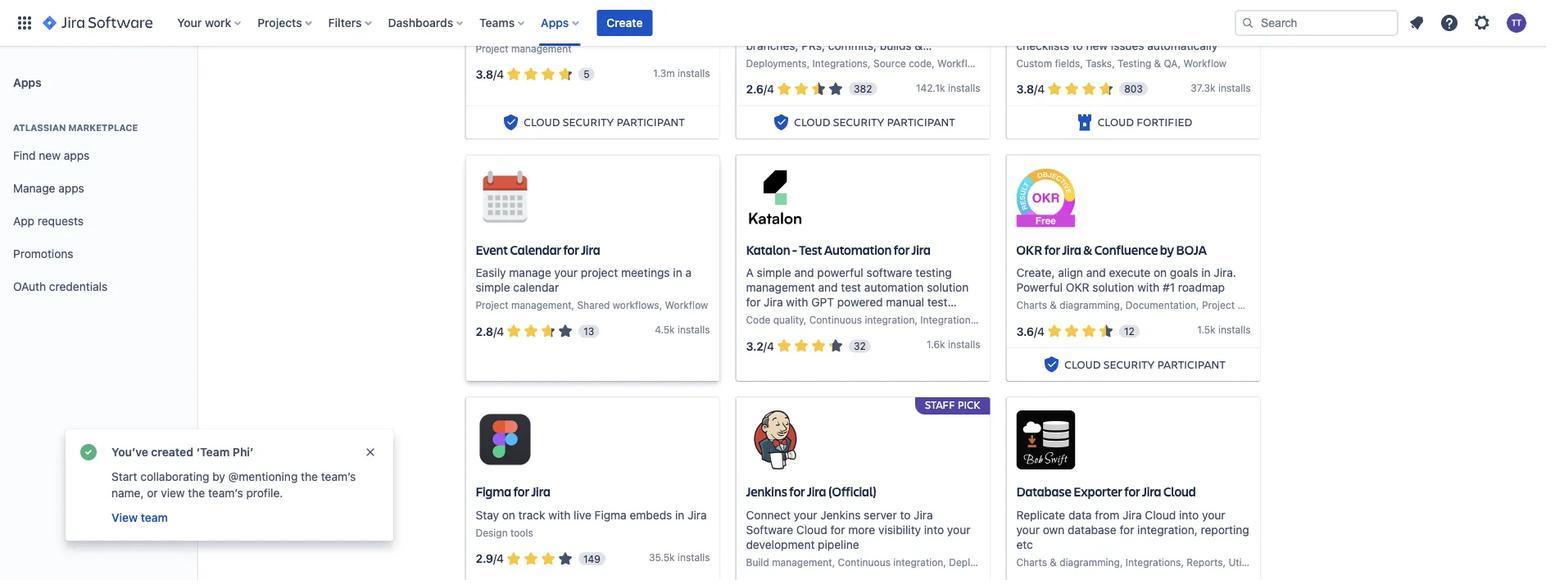 Task type: vqa. For each thing, say whether or not it's contained in the screenshot.
the current
no



Task type: describe. For each thing, give the bounding box(es) containing it.
filters button
[[323, 10, 378, 36]]

code quality , continuous integration , integrations ,
[[746, 314, 982, 326]]

s right 37.3k
[[1246, 82, 1251, 93]]

smooth
[[902, 9, 942, 22]]

solution for test
[[927, 281, 969, 294]]

replicate
[[1017, 509, 1066, 522]]

figma for jira image
[[476, 411, 535, 470]]

-
[[792, 241, 797, 258]]

app requests
[[13, 214, 84, 228]]

4 right 2.6 on the left top of page
[[767, 82, 774, 95]]

0 vertical spatial the
[[301, 470, 318, 484]]

project
[[581, 266, 618, 280]]

calendar
[[510, 241, 561, 258]]

4 down custom
[[1038, 82, 1045, 95]]

then
[[476, 24, 499, 37]]

jira down commits,
[[852, 53, 871, 67]]

with inside a simple and powerful software testing management and test automation solution for jira with gpt powered manual test generation
[[786, 296, 808, 309]]

management inside streamline planning your team's work and then communicating its progress project management
[[511, 42, 572, 54]]

install right 37.3k
[[1219, 82, 1246, 93]]

your
[[177, 16, 202, 30]]

(official)
[[828, 483, 877, 500]]

fortified
[[1137, 114, 1193, 130]]

charts for okr
[[1017, 300, 1047, 311]]

4 for a simple and powerful software testing management and test automation solution for jira with gpt powered manual test generation
[[767, 339, 774, 353]]

/ down custom
[[1034, 82, 1038, 95]]

qa
[[1164, 57, 1178, 69]]

settings image
[[1473, 13, 1492, 33]]

own
[[1043, 523, 1065, 537]]

1.3m install s
[[653, 67, 710, 78]]

event
[[476, 241, 508, 258]]

project inside create, align and execute on goals in jira. powerful okr solution with #1 roadmap charts & diagramming , documentation , project management
[[1202, 300, 1235, 311]]

2.9
[[476, 552, 493, 566]]

1.6k install s
[[927, 339, 981, 350]]

your up etc
[[1017, 523, 1040, 537]]

live
[[574, 509, 592, 522]]

or
[[147, 486, 158, 500]]

pick
[[958, 398, 981, 412]]

2.8 / 4
[[476, 324, 504, 338]]

jira inside the 'connect your jenkins server to jira software cloud for more visibility into your development pipeline build management , continuous integration , deployments'
[[914, 509, 933, 522]]

its
[[587, 24, 599, 37]]

build
[[746, 557, 769, 568]]

track
[[519, 509, 545, 522]]

4 for easily manage your project meetings in a simple calendar
[[497, 324, 504, 338]]

3.8 / 4 for 803
[[1017, 82, 1045, 95]]

software
[[867, 266, 913, 280]]

created
[[151, 445, 193, 459]]

/ down deployments
[[764, 82, 767, 95]]

work inside dropdown button
[[205, 16, 231, 30]]

on inside stay on track with live figma embeds in jira design tools
[[502, 509, 515, 522]]

for inside the 'connect your jenkins server to jira software cloud for more visibility into your development pipeline build management , continuous integration , deployments'
[[831, 523, 845, 537]]

& inside create, align and execute on goals in jira. powerful okr solution with #1 roadmap charts & diagramming , documentation , project management
[[1050, 300, 1057, 311]]

32
[[854, 340, 866, 352]]

jira inside replicate data from jira cloud into your your own database for integration, reporting etc charts & diagramming , integrations , reports , utilities
[[1123, 509, 1142, 522]]

jira up integration,
[[1142, 483, 1162, 500]]

find new apps link
[[7, 139, 190, 172]]

2.6
[[746, 82, 764, 95]]

jira up the workflow
[[862, 9, 882, 22]]

projects button
[[253, 10, 319, 36]]

& left confluence
[[1084, 241, 1093, 258]]

4 for stay on track with live figma embeds in jira
[[497, 552, 504, 566]]

3.2
[[746, 339, 764, 353]]

dismiss image
[[364, 446, 377, 459]]

jira up align
[[1063, 241, 1082, 258]]

jenkins for jira (official) image
[[746, 411, 805, 470]]

templates.
[[1110, 24, 1168, 37]]

notifications image
[[1407, 13, 1427, 33]]

5
[[584, 68, 590, 80]]

803
[[1125, 83, 1143, 95]]

s right 142.1k
[[975, 82, 981, 93]]

integration,
[[1138, 523, 1198, 537]]

integrate
[[746, 9, 794, 22]]

for up track
[[514, 483, 529, 500]]

jenkins inside the 'connect your jenkins server to jira software cloud for more visibility into your development pipeline build management , continuous integration , deployments'
[[821, 509, 861, 522]]

your work button
[[172, 10, 248, 36]]

view
[[111, 511, 138, 525]]

atlassian
[[13, 123, 66, 133]]

collaborating
[[140, 470, 209, 484]]

atlassian marketplace group
[[7, 105, 190, 308]]

default
[[1195, 24, 1232, 37]]

/ for easily manage your project meetings in a simple calendar
[[494, 324, 497, 338]]

new inside add todo list to jira issues with one click. create and reuse templates. add default checklists to new issues automatically custom fields , tasks , testing & qa , workflow
[[1086, 38, 1108, 52]]

powerful
[[817, 266, 864, 280]]

cloud security participant for its
[[524, 114, 685, 130]]

0 vertical spatial add
[[1017, 9, 1038, 22]]

deployments , integrations , source code , workflow
[[746, 57, 981, 69]]

code
[[746, 314, 771, 326]]

app requests link
[[7, 205, 190, 238]]

etc
[[1017, 538, 1033, 552]]

cloud inside replicate data from jira cloud into your your own database for integration, reporting etc charts & diagramming , integrations , reports , utilities
[[1145, 509, 1176, 522]]

and up gpt
[[818, 281, 838, 294]]

security for its
[[563, 114, 614, 130]]

1 horizontal spatial workflow
[[938, 57, 981, 69]]

install right 142.1k
[[948, 82, 975, 93]]

for right exporter
[[1125, 483, 1140, 500]]

apps button
[[536, 10, 585, 36]]

s for a simple and powerful software testing management and test automation solution for jira with gpt powered manual test generation
[[975, 339, 981, 350]]

reuse
[[1078, 24, 1107, 37]]

planning
[[535, 9, 580, 22]]

/ for a simple and powerful software testing management and test automation solution for jira with gpt powered manual test generation
[[764, 339, 767, 353]]

install for create, align and execute on goals in jira. powerful okr solution with #1 roadmap
[[1219, 324, 1246, 336]]

in inside 'easily manage your project meetings in a simple calendar project management , shared workflows , workflow'
[[673, 266, 682, 280]]

a
[[686, 266, 692, 280]]

embeds
[[630, 509, 672, 522]]

goals
[[1170, 266, 1199, 280]]

okr inside create, align and execute on goals in jira. powerful okr solution with #1 roadmap charts & diagramming , documentation , project management
[[1066, 281, 1090, 294]]

solution for ,
[[1093, 281, 1135, 294]]

0 vertical spatial okr
[[1017, 241, 1043, 258]]

for inside integrate github with jira for smooth development workflow by tracking branches, prs, commits, builds & deployments within jira
[[885, 9, 899, 22]]

for inside a simple and powerful software testing management and test automation solution for jira with gpt powered manual test generation
[[746, 296, 761, 309]]

your down jenkins for jira (official)
[[794, 509, 817, 522]]

3.8 / 4 for 5
[[476, 67, 504, 81]]

katalon - test automation for jira image
[[746, 168, 805, 227]]

1 horizontal spatial team's
[[321, 470, 356, 484]]

streamline planning your team's work and then communicating its progress project management
[[476, 9, 697, 54]]

manage apps link
[[7, 172, 190, 205]]

and down 'test'
[[795, 266, 814, 280]]

tools
[[511, 527, 533, 539]]

1 horizontal spatial security
[[833, 114, 884, 130]]

jira up track
[[531, 483, 551, 500]]

dashboards button
[[383, 10, 470, 36]]

your up reporting
[[1202, 509, 1226, 522]]

0 vertical spatial continuous
[[809, 314, 862, 326]]

staff
[[925, 398, 955, 412]]

connect your jenkins server to jira software cloud for more visibility into your development pipeline build management , continuous integration , deployments
[[746, 509, 1010, 568]]

4 for create, align and execute on goals in jira. powerful okr solution with #1 roadmap
[[1038, 324, 1045, 338]]

figma for jira
[[476, 483, 551, 500]]

1 horizontal spatial integrations
[[921, 314, 976, 326]]

1 horizontal spatial test
[[928, 296, 948, 309]]

into inside replicate data from jira cloud into your your own database for integration, reporting etc charts & diagramming , integrations , reports , utilities
[[1179, 509, 1199, 522]]

security for powerful
[[1104, 357, 1155, 372]]

/ for stay on track with live figma embeds in jira
[[493, 552, 497, 566]]

fields
[[1055, 57, 1080, 69]]

149
[[584, 553, 601, 565]]

install for easily manage your project meetings in a simple calendar
[[678, 324, 705, 336]]

create button
[[597, 10, 653, 36]]

0 vertical spatial issues
[[1126, 9, 1159, 22]]

help image
[[1440, 13, 1460, 33]]

1 horizontal spatial add
[[1171, 24, 1192, 37]]

jira inside a simple and powerful software testing management and test automation solution for jira with gpt powered manual test generation
[[764, 296, 783, 309]]

branches,
[[746, 38, 799, 52]]

requests
[[38, 214, 84, 228]]

charts for database
[[1017, 557, 1047, 568]]

1.5k install s
[[1198, 324, 1251, 336]]

Search field
[[1235, 10, 1399, 36]]

your right visibility
[[947, 523, 971, 537]]

1 vertical spatial the
[[188, 486, 205, 500]]

142.1k install s
[[916, 82, 981, 93]]

todo
[[1041, 9, 1068, 22]]

communicating
[[503, 24, 584, 37]]

oauth
[[13, 280, 46, 293]]

on inside create, align and execute on goals in jira. powerful okr solution with #1 roadmap charts & diagramming , documentation , project management
[[1154, 266, 1167, 280]]

more
[[848, 523, 875, 537]]

teams button
[[475, 10, 531, 36]]

a simple and powerful software testing management and test automation solution for jira with gpt powered manual test generation
[[746, 266, 969, 324]]

commits,
[[828, 38, 877, 52]]

0 vertical spatial integration
[[865, 314, 915, 326]]

for up connect
[[789, 483, 805, 500]]

promotions link
[[7, 238, 190, 270]]

your work
[[177, 16, 231, 30]]

search image
[[1242, 16, 1255, 30]]

development inside the 'connect your jenkins server to jira software cloud for more visibility into your development pipeline build management , continuous integration , deployments'
[[746, 538, 815, 552]]

and inside add todo list to jira issues with one click. create and reuse templates. add default checklists to new issues automatically custom fields , tasks , testing & qa , workflow
[[1055, 24, 1075, 37]]

custom
[[1017, 57, 1052, 69]]

your profile and settings image
[[1507, 13, 1527, 33]]

cloud security participant for powerful
[[1065, 357, 1226, 372]]

/ for create, align and execute on goals in jira. powerful okr solution with #1 roadmap
[[1034, 324, 1038, 338]]

1 vertical spatial issues
[[1111, 38, 1144, 52]]

35.5k
[[649, 552, 675, 563]]

s for stay on track with live figma embeds in jira
[[705, 552, 710, 563]]

exporter
[[1074, 483, 1123, 500]]

3.2 / 4
[[746, 339, 774, 353]]

utilities
[[1229, 557, 1264, 568]]

2 horizontal spatial by
[[1160, 241, 1174, 258]]

work inside streamline planning your team's work and then communicating its progress project management
[[649, 9, 674, 22]]

into inside the 'connect your jenkins server to jira software cloud for more visibility into your development pipeline build management , continuous integration , deployments'
[[924, 523, 944, 537]]

boja
[[1176, 241, 1207, 258]]

'team
[[196, 445, 230, 459]]

with inside integrate github with jira for smooth development workflow by tracking branches, prs, commits, builds & deployments within jira
[[837, 9, 859, 22]]

katalon - test automation for jira
[[746, 241, 931, 258]]

database
[[1068, 523, 1117, 537]]



Task type: locate. For each thing, give the bounding box(es) containing it.
1 horizontal spatial deployments
[[949, 557, 1010, 568]]

participant down 142.1k
[[887, 114, 955, 130]]

1 horizontal spatial okr
[[1066, 281, 1090, 294]]

1 vertical spatial integration
[[894, 557, 944, 568]]

with left live
[[549, 509, 571, 522]]

participant down 1.3m
[[617, 114, 685, 130]]

3.8 down custom
[[1017, 82, 1034, 95]]

in inside stay on track with live figma embeds in jira design tools
[[675, 509, 685, 522]]

1 development from the top
[[746, 24, 815, 37]]

start collaborating by @mentioning the team's name, or view the team's profile.
[[111, 470, 356, 500]]

,
[[807, 57, 810, 69], [868, 57, 871, 69], [932, 57, 935, 69], [1080, 57, 1083, 69], [1112, 57, 1115, 69], [1178, 57, 1181, 69], [572, 300, 575, 311], [659, 300, 662, 311], [1120, 300, 1123, 311], [1197, 300, 1200, 311], [804, 314, 807, 326], [915, 314, 918, 326], [976, 314, 979, 326], [832, 557, 835, 568], [944, 557, 947, 568], [1120, 557, 1123, 568], [1181, 557, 1184, 568], [1223, 557, 1226, 568]]

in right embeds
[[675, 509, 685, 522]]

simple inside a simple and powerful software testing management and test automation solution for jira with gpt powered manual test generation
[[757, 266, 791, 280]]

management
[[511, 42, 572, 54], [746, 281, 815, 294], [511, 300, 572, 311], [1238, 300, 1298, 311], [772, 557, 832, 568]]

/ down the design
[[493, 552, 497, 566]]

3.8 for 5
[[476, 67, 494, 81]]

workflow inside 'easily manage your project meetings in a simple calendar project management , shared workflows , workflow'
[[665, 300, 708, 311]]

participant down 1.5k
[[1158, 357, 1226, 372]]

s
[[705, 67, 710, 78], [975, 82, 981, 93], [1246, 82, 1251, 93], [705, 324, 710, 336], [1246, 324, 1251, 336], [975, 339, 981, 350], [705, 552, 710, 563]]

management inside a simple and powerful software testing management and test automation solution for jira with gpt powered manual test generation
[[746, 281, 815, 294]]

add left 'todo'
[[1017, 9, 1038, 22]]

figma
[[476, 483, 512, 500], [595, 509, 627, 522]]

0 horizontal spatial deployments
[[746, 57, 807, 69]]

testing
[[1118, 57, 1152, 69]]

0 vertical spatial integrations
[[813, 57, 868, 69]]

test down testing
[[928, 296, 948, 309]]

integrations down commits,
[[813, 57, 868, 69]]

for up software on the top right
[[894, 241, 910, 258]]

success image
[[79, 443, 98, 462]]

diagramming
[[1060, 300, 1120, 311], [1060, 557, 1120, 568]]

1 horizontal spatial into
[[1179, 509, 1199, 522]]

1 horizontal spatial cloud security participant
[[794, 114, 955, 130]]

1 vertical spatial test
[[928, 296, 948, 309]]

replicate data from jira cloud into your your own database for integration, reporting etc charts & diagramming , integrations , reports , utilities
[[1017, 509, 1264, 568]]

0 horizontal spatial add
[[1017, 9, 1038, 22]]

solution down testing
[[927, 281, 969, 294]]

integrations inside replicate data from jira cloud into your your own database for integration, reporting etc charts & diagramming , integrations , reports , utilities
[[1126, 557, 1181, 568]]

okr for jira & confluence by boja
[[1017, 241, 1207, 258]]

manage apps
[[13, 182, 84, 195]]

create up checklists
[[1017, 24, 1052, 37]]

okr
[[1017, 241, 1043, 258], [1066, 281, 1090, 294]]

diagramming for exporter
[[1060, 557, 1120, 568]]

click.
[[1210, 9, 1238, 22]]

workflow up 4.5k install s
[[665, 300, 708, 311]]

katalon
[[746, 241, 790, 258]]

0 horizontal spatial solution
[[927, 281, 969, 294]]

your inside 'easily manage your project meetings in a simple calendar project management , shared workflows , workflow'
[[554, 266, 578, 280]]

1 horizontal spatial participant
[[887, 114, 955, 130]]

1 vertical spatial continuous
[[838, 557, 891, 568]]

charts down etc
[[1017, 557, 1047, 568]]

charts inside replicate data from jira cloud into your your own database for integration, reporting etc charts & diagramming , integrations , reports , utilities
[[1017, 557, 1047, 568]]

management down calendar
[[511, 300, 572, 311]]

within
[[818, 53, 849, 67]]

and inside create, align and execute on goals in jira. powerful okr solution with #1 roadmap charts & diagramming , documentation , project management
[[1086, 266, 1106, 280]]

in inside create, align and execute on goals in jira. powerful okr solution with #1 roadmap charts & diagramming , documentation , project management
[[1202, 266, 1211, 280]]

management inside the 'connect your jenkins server to jira software cloud for more visibility into your development pipeline build management , continuous integration , deployments'
[[772, 557, 832, 568]]

0 horizontal spatial by
[[212, 470, 225, 484]]

37.3k
[[1191, 82, 1216, 93]]

profile.
[[246, 486, 283, 500]]

create inside button
[[607, 16, 643, 30]]

1 vertical spatial deployments
[[949, 557, 1010, 568]]

/
[[494, 67, 497, 81], [764, 82, 767, 95], [1034, 82, 1038, 95], [494, 324, 497, 338], [1034, 324, 1038, 338], [764, 339, 767, 353], [493, 552, 497, 566]]

1 horizontal spatial new
[[1086, 38, 1108, 52]]

apps left its
[[541, 16, 569, 30]]

1 horizontal spatial 3.8 / 4
[[1017, 82, 1045, 95]]

figma right live
[[595, 509, 627, 522]]

tasks
[[1086, 57, 1112, 69]]

a
[[746, 266, 754, 280]]

solution inside create, align and execute on goals in jira. powerful okr solution with #1 roadmap charts & diagramming , documentation , project management
[[1093, 281, 1135, 294]]

issues up templates. on the right top of the page
[[1126, 9, 1159, 22]]

continuous down gpt
[[809, 314, 862, 326]]

integration down visibility
[[894, 557, 944, 568]]

1 solution from the left
[[927, 281, 969, 294]]

2 vertical spatial by
[[212, 470, 225, 484]]

1.6k
[[927, 339, 945, 350]]

0 horizontal spatial 3.8
[[476, 67, 494, 81]]

/ down powerful
[[1034, 324, 1038, 338]]

stay on track with live figma embeds in jira design tools
[[476, 509, 707, 539]]

2 charts from the top
[[1017, 557, 1047, 568]]

0 vertical spatial diagramming
[[1060, 300, 1120, 311]]

diagramming down database
[[1060, 557, 1120, 568]]

into
[[1179, 509, 1199, 522], [924, 523, 944, 537]]

development down software
[[746, 538, 815, 552]]

powerful
[[1017, 281, 1063, 294]]

with inside create, align and execute on goals in jira. powerful okr solution with #1 roadmap charts & diagramming , documentation , project management
[[1138, 281, 1160, 294]]

1 vertical spatial integrations
[[921, 314, 976, 326]]

teams
[[480, 16, 515, 30]]

and up 1.3m install s
[[677, 9, 697, 22]]

s right 1.5k
[[1246, 324, 1251, 336]]

4 right 2.9
[[497, 552, 504, 566]]

382
[[854, 83, 872, 95]]

37.3k install s
[[1191, 82, 1251, 93]]

manage
[[13, 182, 55, 195]]

0 horizontal spatial okr
[[1017, 241, 1043, 258]]

continuous
[[809, 314, 862, 326], [838, 557, 891, 568]]

team
[[141, 511, 168, 525]]

on
[[1154, 266, 1167, 280], [502, 509, 515, 522]]

1 vertical spatial team's
[[208, 486, 243, 500]]

install for stay on track with live figma embeds in jira
[[678, 552, 705, 563]]

0 horizontal spatial integrations
[[813, 57, 868, 69]]

& inside integrate github with jira for smooth development workflow by tracking branches, prs, commits, builds & deployments within jira
[[915, 38, 923, 52]]

and right align
[[1086, 266, 1106, 280]]

1 vertical spatial by
[[1160, 241, 1174, 258]]

automatically
[[1148, 38, 1218, 52]]

find new apps
[[13, 149, 90, 162]]

for right database
[[1120, 523, 1135, 537]]

charts
[[1017, 300, 1047, 311], [1017, 557, 1047, 568]]

create inside add todo list to jira issues with one click. create and reuse templates. add default checklists to new issues automatically custom fields , tasks , testing & qa , workflow
[[1017, 24, 1052, 37]]

1 vertical spatial diagramming
[[1060, 557, 1120, 568]]

in
[[673, 266, 682, 280], [1202, 266, 1211, 280], [675, 509, 685, 522]]

appswitcher icon image
[[15, 13, 34, 33]]

1 horizontal spatial 3.8
[[1017, 82, 1034, 95]]

for right calendar
[[563, 241, 579, 258]]

charts inside create, align and execute on goals in jira. powerful okr solution with #1 roadmap charts & diagramming , documentation , project management
[[1017, 300, 1047, 311]]

1 vertical spatial into
[[924, 523, 944, 537]]

install right 1.5k
[[1219, 324, 1246, 336]]

0 vertical spatial into
[[1179, 509, 1199, 522]]

0 vertical spatial jenkins
[[746, 483, 787, 500]]

and inside streamline planning your team's work and then communicating its progress project management
[[677, 9, 697, 22]]

the right the @mentioning
[[301, 470, 318, 484]]

new inside atlassian marketplace group
[[39, 149, 61, 162]]

2 horizontal spatial participant
[[1158, 357, 1226, 372]]

& inside replicate data from jira cloud into your your own database for integration, reporting etc charts & diagramming , integrations , reports , utilities
[[1050, 557, 1057, 568]]

2 development from the top
[[746, 538, 815, 552]]

s for create, align and execute on goals in jira. powerful okr solution with #1 roadmap
[[1246, 324, 1251, 336]]

solution inside a simple and powerful software testing management and test automation solution for jira with gpt powered manual test generation
[[927, 281, 969, 294]]

install right 1.6k
[[948, 339, 975, 350]]

for up pipeline on the right of the page
[[831, 523, 845, 537]]

0 horizontal spatial test
[[841, 281, 861, 294]]

4.5k install s
[[655, 324, 710, 336]]

0 horizontal spatial simple
[[476, 281, 510, 294]]

with up the workflow
[[837, 9, 859, 22]]

0 horizontal spatial team's
[[208, 486, 243, 500]]

1 vertical spatial jenkins
[[821, 509, 861, 522]]

0 horizontal spatial into
[[924, 523, 944, 537]]

1 vertical spatial development
[[746, 538, 815, 552]]

management inside 'easily manage your project meetings in a simple calendar project management , shared workflows , workflow'
[[511, 300, 572, 311]]

4 for streamline planning your team's work and then communicating its progress
[[497, 67, 504, 81]]

1 horizontal spatial jenkins
[[821, 509, 861, 522]]

jira inside stay on track with live figma embeds in jira design tools
[[688, 509, 707, 522]]

0 vertical spatial charts
[[1017, 300, 1047, 311]]

@mentioning
[[228, 470, 298, 484]]

2.6 / 4
[[746, 82, 774, 95]]

with inside stay on track with live figma embeds in jira design tools
[[549, 509, 571, 522]]

1 charts from the top
[[1017, 300, 1047, 311]]

and
[[677, 9, 697, 22], [1055, 24, 1075, 37], [795, 266, 814, 280], [1086, 266, 1106, 280], [818, 281, 838, 294]]

jira up reuse
[[1104, 9, 1123, 22]]

1 horizontal spatial by
[[869, 24, 882, 37]]

for up the "tracking"
[[885, 9, 899, 22]]

2 horizontal spatial security
[[1104, 357, 1155, 372]]

dashboards
[[388, 16, 453, 30]]

0 vertical spatial 3.8
[[476, 67, 494, 81]]

1.3m
[[653, 67, 675, 78]]

0 horizontal spatial create
[[607, 16, 643, 30]]

diagramming inside replicate data from jira cloud into your your own database for integration, reporting etc charts & diagramming , integrations , reports , utilities
[[1060, 557, 1120, 568]]

by inside start collaborating by @mentioning the team's name, or view the team's profile.
[[212, 470, 225, 484]]

confluence
[[1095, 241, 1158, 258]]

and down 'todo'
[[1055, 24, 1075, 37]]

0 vertical spatial deployments
[[746, 57, 807, 69]]

manual
[[886, 296, 924, 309]]

on up #1
[[1154, 266, 1167, 280]]

integrations up 1.6k install s
[[921, 314, 976, 326]]

s right 1.3m
[[705, 67, 710, 78]]

deployments
[[746, 57, 807, 69], [949, 557, 1010, 568]]

find
[[13, 149, 36, 162]]

3.6 / 4
[[1017, 324, 1045, 338]]

3.8
[[476, 67, 494, 81], [1017, 82, 1034, 95]]

sidebar navigation image
[[179, 66, 215, 98]]

view team link
[[110, 508, 170, 528]]

project inside 'easily manage your project meetings in a simple calendar project management , shared workflows , workflow'
[[476, 300, 509, 311]]

1 vertical spatial 3.8
[[1017, 82, 1034, 95]]

banner containing your work
[[0, 0, 1546, 46]]

1 horizontal spatial create
[[1017, 24, 1052, 37]]

0 horizontal spatial security
[[563, 114, 614, 130]]

0 horizontal spatial on
[[502, 509, 515, 522]]

team's left profile.
[[208, 486, 243, 500]]

0 horizontal spatial figma
[[476, 483, 512, 500]]

software
[[746, 523, 793, 537]]

0 vertical spatial by
[[869, 24, 882, 37]]

execute
[[1109, 266, 1151, 280]]

1 vertical spatial on
[[502, 509, 515, 522]]

automation
[[825, 241, 892, 258]]

0 horizontal spatial new
[[39, 149, 61, 162]]

jira up testing
[[912, 241, 931, 258]]

integrations down integration,
[[1126, 557, 1181, 568]]

workflow
[[938, 57, 981, 69], [1184, 57, 1227, 69], [665, 300, 708, 311]]

jira inside add todo list to jira issues with one click. create and reuse templates. add default checklists to new issues automatically custom fields , tasks , testing & qa , workflow
[[1104, 9, 1123, 22]]

integration inside the 'connect your jenkins server to jira software cloud for more visibility into your development pipeline build management , continuous integration , deployments'
[[894, 557, 944, 568]]

1 vertical spatial apps
[[58, 182, 84, 195]]

3.8 down 'then'
[[476, 67, 494, 81]]

figma up stay
[[476, 483, 512, 500]]

& inside add todo list to jira issues with one click. create and reuse templates. add default checklists to new issues automatically custom fields , tasks , testing & qa , workflow
[[1154, 57, 1161, 69]]

project up the 2.8 / 4
[[476, 300, 509, 311]]

apps inside 'apps' popup button
[[541, 16, 569, 30]]

work
[[649, 9, 674, 22], [205, 16, 231, 30]]

integrations
[[813, 57, 868, 69], [921, 314, 976, 326], [1126, 557, 1181, 568]]

install for a simple and powerful software testing management and test automation solution for jira with gpt powered manual test generation
[[948, 339, 975, 350]]

4 down 'then'
[[497, 67, 504, 81]]

install right 35.5k
[[678, 552, 705, 563]]

okr down align
[[1066, 281, 1090, 294]]

database exporter for jira cloud image
[[1017, 411, 1076, 470]]

participant for streamline planning your team's work and then communicating its progress
[[617, 114, 685, 130]]

0 vertical spatial to
[[1090, 9, 1101, 22]]

event calendar for jira image
[[476, 168, 535, 227]]

4.5k
[[655, 324, 675, 336]]

you've created 'team phi'
[[111, 445, 254, 459]]

1 vertical spatial simple
[[476, 281, 510, 294]]

with inside add todo list to jira issues with one click. create and reuse templates. add default checklists to new issues automatically custom fields , tasks , testing & qa , workflow
[[1162, 9, 1185, 22]]

generation
[[746, 310, 803, 324]]

0 vertical spatial new
[[1086, 38, 1108, 52]]

3.8 for 803
[[1017, 82, 1034, 95]]

deployments inside the 'connect your jenkins server to jira software cloud for more visibility into your development pipeline build management , continuous integration , deployments'
[[949, 557, 1010, 568]]

cloud inside the 'connect your jenkins server to jira software cloud for more visibility into your development pipeline build management , continuous integration , deployments'
[[797, 523, 828, 537]]

cloud fortified
[[1098, 114, 1193, 130]]

participant for create, align and execute on goals in jira. powerful okr solution with #1 roadmap
[[1158, 357, 1226, 372]]

1 vertical spatial to
[[1073, 38, 1083, 52]]

diagramming inside create, align and execute on goals in jira. powerful okr solution with #1 roadmap charts & diagramming , documentation , project management
[[1060, 300, 1120, 311]]

diagramming for for
[[1060, 300, 1120, 311]]

2 diagramming from the top
[[1060, 557, 1120, 568]]

primary element
[[10, 0, 1235, 46]]

align
[[1058, 266, 1083, 280]]

1 horizontal spatial figma
[[595, 509, 627, 522]]

development inside integrate github with jira for smooth development workflow by tracking branches, prs, commits, builds & deployments within jira
[[746, 24, 815, 37]]

0 vertical spatial test
[[841, 281, 861, 294]]

0 horizontal spatial 3.8 / 4
[[476, 67, 504, 81]]

gpt
[[812, 296, 834, 309]]

0 vertical spatial simple
[[757, 266, 791, 280]]

project inside streamline planning your team's work and then communicating its progress project management
[[476, 42, 509, 54]]

1 diagramming from the top
[[1060, 300, 1120, 311]]

source
[[874, 57, 906, 69]]

& left qa
[[1154, 57, 1161, 69]]

test up powered on the right
[[841, 281, 861, 294]]

apps up requests at the top of the page
[[58, 182, 84, 195]]

1 horizontal spatial to
[[1073, 38, 1083, 52]]

management down pipeline on the right of the page
[[772, 557, 832, 568]]

to up reuse
[[1090, 9, 1101, 22]]

1 vertical spatial okr
[[1066, 281, 1090, 294]]

0 vertical spatial apps
[[64, 149, 90, 162]]

visibility
[[879, 523, 921, 537]]

jira software image
[[43, 13, 153, 33], [43, 13, 153, 33]]

management inside create, align and execute on goals in jira. powerful okr solution with #1 roadmap charts & diagramming , documentation , project management
[[1238, 300, 1298, 311]]

1 vertical spatial 3.8 / 4
[[1017, 82, 1045, 95]]

1 horizontal spatial the
[[301, 470, 318, 484]]

4 right 3.6
[[1038, 324, 1045, 338]]

0 horizontal spatial work
[[205, 16, 231, 30]]

apps
[[541, 16, 569, 30], [13, 75, 41, 89]]

/ for streamline planning your team's work and then communicating its progress
[[494, 67, 497, 81]]

jira.
[[1214, 266, 1237, 280]]

by inside integrate github with jira for smooth development workflow by tracking branches, prs, commits, builds & deployments within jira
[[869, 24, 882, 37]]

atlassian marketplace
[[13, 123, 138, 133]]

workflow inside add todo list to jira issues with one click. create and reuse templates. add default checklists to new issues automatically custom fields , tasks , testing & qa , workflow
[[1184, 57, 1227, 69]]

diagramming down align
[[1060, 300, 1120, 311]]

1 horizontal spatial work
[[649, 9, 674, 22]]

banner
[[0, 0, 1546, 46]]

35.5k install s
[[649, 552, 710, 563]]

s for streamline planning your team's work and then communicating its progress
[[705, 67, 710, 78]]

test
[[841, 281, 861, 294], [928, 296, 948, 309]]

0 horizontal spatial workflow
[[665, 300, 708, 311]]

deployments
[[746, 53, 814, 67]]

your inside streamline planning your team's work and then communicating its progress project management
[[583, 9, 607, 22]]

for up the create, on the right top of page
[[1045, 241, 1060, 258]]

for up code
[[746, 296, 761, 309]]

apps down atlassian marketplace
[[64, 149, 90, 162]]

your
[[583, 9, 607, 22], [554, 266, 578, 280], [794, 509, 817, 522], [1202, 509, 1226, 522], [947, 523, 971, 537], [1017, 523, 1040, 537]]

development up branches,
[[746, 24, 815, 37]]

security down "382"
[[833, 114, 884, 130]]

figma inside stay on track with live figma embeds in jira design tools
[[595, 509, 627, 522]]

s right 35.5k
[[705, 552, 710, 563]]

management down 'communicating'
[[511, 42, 572, 54]]

by left boja on the right of the page
[[1160, 241, 1174, 258]]

& down powerful
[[1050, 300, 1057, 311]]

security down 12
[[1104, 357, 1155, 372]]

workflow up 142.1k install s
[[938, 57, 981, 69]]

2 horizontal spatial to
[[1090, 9, 1101, 22]]

credentials
[[49, 280, 107, 293]]

jira up project
[[581, 241, 600, 258]]

jira left (official)
[[807, 483, 826, 500]]

apps inside 'link'
[[58, 182, 84, 195]]

/ down easily at the top of the page
[[494, 324, 497, 338]]

2 horizontal spatial workflow
[[1184, 57, 1227, 69]]

design
[[476, 527, 508, 539]]

0 horizontal spatial cloud security participant
[[524, 114, 685, 130]]

into up integration,
[[1179, 509, 1199, 522]]

& up the code
[[915, 38, 923, 52]]

add up "automatically"
[[1171, 24, 1192, 37]]

1 horizontal spatial solution
[[1093, 281, 1135, 294]]

jira
[[862, 9, 882, 22], [1104, 9, 1123, 22], [852, 53, 871, 67], [581, 241, 600, 258], [912, 241, 931, 258], [1063, 241, 1082, 258], [764, 296, 783, 309], [531, 483, 551, 500], [807, 483, 826, 500], [1142, 483, 1162, 500], [688, 509, 707, 522], [914, 509, 933, 522], [1123, 509, 1142, 522]]

your up calendar
[[554, 266, 578, 280]]

continuous inside the 'connect your jenkins server to jira software cloud for more visibility into your development pipeline build management , continuous integration , deployments'
[[838, 557, 891, 568]]

reports
[[1187, 557, 1223, 568]]

1 vertical spatial charts
[[1017, 557, 1047, 568]]

apps up atlassian
[[13, 75, 41, 89]]

jenkins up more
[[821, 509, 861, 522]]

0 vertical spatial 3.8 / 4
[[476, 67, 504, 81]]

by down 'team
[[212, 470, 225, 484]]

oauth credentials link
[[7, 270, 190, 303]]

1 vertical spatial add
[[1171, 24, 1192, 37]]

oauth credentials
[[13, 280, 107, 293]]

cloud fortified app badge image
[[1075, 112, 1095, 132]]

0 horizontal spatial apps
[[13, 75, 41, 89]]

with left one
[[1162, 9, 1185, 22]]

0 vertical spatial figma
[[476, 483, 512, 500]]

apps
[[64, 149, 90, 162], [58, 182, 84, 195]]

simple inside 'easily manage your project meetings in a simple calendar project management , shared workflows , workflow'
[[476, 281, 510, 294]]

add
[[1017, 9, 1038, 22], [1171, 24, 1192, 37]]

install right the 4.5k
[[678, 324, 705, 336]]

work right team's
[[649, 9, 674, 22]]

0 vertical spatial on
[[1154, 266, 1167, 280]]

1 horizontal spatial apps
[[541, 16, 569, 30]]

simple down 'katalon'
[[757, 266, 791, 280]]

2 vertical spatial to
[[900, 509, 911, 522]]

projects
[[258, 16, 302, 30]]

s for easily manage your project meetings in a simple calendar
[[705, 324, 710, 336]]

shared
[[577, 300, 610, 311]]

0 vertical spatial team's
[[321, 470, 356, 484]]

0 horizontal spatial jenkins
[[746, 483, 787, 500]]

security down 5
[[563, 114, 614, 130]]

0 horizontal spatial participant
[[617, 114, 685, 130]]

for inside replicate data from jira cloud into your your own database for integration, reporting etc charts & diagramming , integrations , reports , utilities
[[1120, 523, 1135, 537]]

1 vertical spatial apps
[[13, 75, 41, 89]]

the right view
[[188, 486, 205, 500]]

to up fields
[[1073, 38, 1083, 52]]

0 vertical spatial apps
[[541, 16, 569, 30]]

to inside the 'connect your jenkins server to jira software cloud for more visibility into your development pipeline build management , continuous integration , deployments'
[[900, 509, 911, 522]]

workflows
[[613, 300, 659, 311]]

2 solution from the left
[[1093, 281, 1135, 294]]

okr for jira & confluence by boja image
[[1017, 168, 1076, 227]]

s right the 4.5k
[[705, 324, 710, 336]]

jira up visibility
[[914, 509, 933, 522]]

issues down templates. on the right top of the page
[[1111, 38, 1144, 52]]

install for streamline planning your team's work and then communicating its progress
[[678, 67, 705, 78]]



